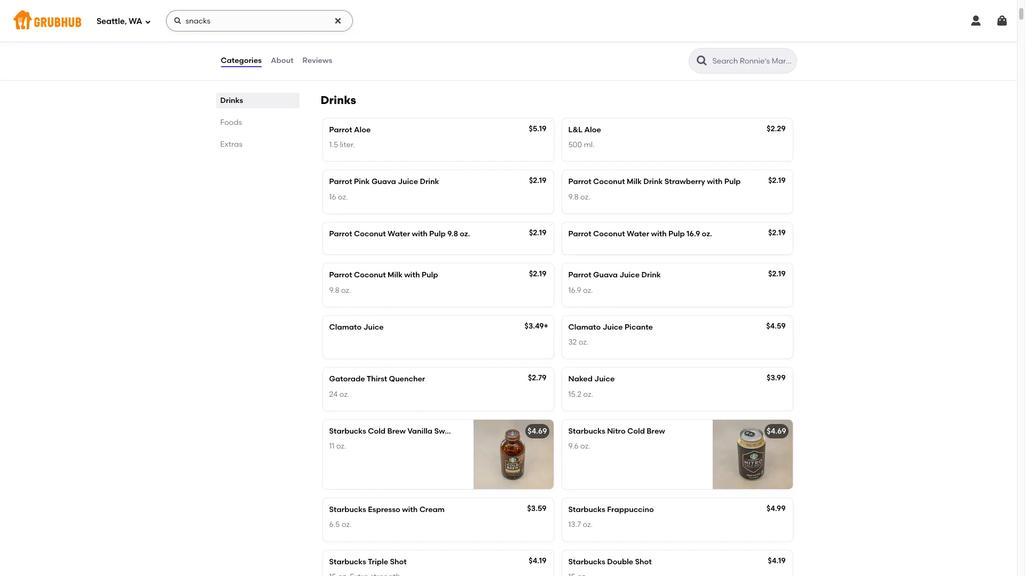 Task type: locate. For each thing, give the bounding box(es) containing it.
9.8 for parrot coconut milk with pulp
[[329, 286, 340, 295]]

brew
[[388, 427, 406, 436], [647, 427, 665, 436]]

foods tab
[[220, 117, 295, 128]]

parrot aloe
[[329, 125, 371, 134]]

1 vertical spatial 16.9
[[569, 286, 582, 295]]

milk for with
[[388, 271, 403, 280]]

milk
[[627, 178, 642, 187], [388, 271, 403, 280]]

9.8 oz.
[[569, 193, 591, 202], [329, 286, 351, 295]]

0 horizontal spatial 9.8
[[329, 286, 340, 295]]

16.9
[[687, 230, 701, 239], [569, 286, 582, 295]]

0 vertical spatial milk
[[627, 178, 642, 187]]

1 clamato from the left
[[329, 323, 362, 332]]

2 $4.19 from the left
[[768, 557, 786, 566]]

shot
[[390, 558, 407, 567], [636, 558, 652, 567]]

starbucks nitro cold brew
[[569, 427, 665, 436]]

2 shot from the left
[[636, 558, 652, 567]]

$4.69 down '$3.99'
[[767, 427, 787, 436]]

aloe for parrot aloe
[[354, 125, 371, 134]]

1 horizontal spatial 9.8
[[448, 230, 458, 239]]

cold
[[368, 427, 386, 436], [628, 427, 645, 436]]

1 horizontal spatial cream
[[459, 427, 484, 436]]

1 brew from the left
[[388, 427, 406, 436]]

1 $4.69 from the left
[[528, 427, 547, 436]]

1 horizontal spatial water
[[627, 230, 650, 239]]

espresso
[[368, 506, 401, 515]]

oz. for starbucks cold brew vanilla sweet cream
[[337, 443, 346, 452]]

0 vertical spatial 9.8
[[569, 193, 579, 202]]

0 horizontal spatial shot
[[390, 558, 407, 567]]

search icon image
[[696, 54, 709, 67]]

0 horizontal spatial 16.9
[[569, 286, 582, 295]]

water up parrot guava juice drink on the top of page
[[627, 230, 650, 239]]

guava
[[372, 178, 396, 187], [594, 271, 618, 280]]

16.9 oz.
[[569, 286, 593, 295]]

parrot guava juice drink
[[569, 271, 661, 280]]

24
[[329, 390, 338, 399]]

1 horizontal spatial $4.69
[[767, 427, 787, 436]]

13.7
[[569, 521, 581, 530]]

cold left vanilla
[[368, 427, 386, 436]]

cold right nitro
[[628, 427, 645, 436]]

500 ml.
[[569, 141, 595, 150]]

starbucks up "6.5 oz."
[[329, 506, 366, 515]]

coconut for parrot coconut milk drink strawberry with pulp
[[594, 178, 625, 187]]

1 horizontal spatial cold
[[628, 427, 645, 436]]

1 horizontal spatial drinks
[[321, 93, 356, 107]]

13.7 oz.
[[569, 521, 593, 530]]

1 vertical spatial guava
[[594, 271, 618, 280]]

16.9 down parrot guava juice drink on the top of page
[[569, 286, 582, 295]]

pulp
[[725, 178, 741, 187], [430, 230, 446, 239], [669, 230, 685, 239], [422, 271, 438, 280]]

clamato juice picante
[[569, 323, 653, 332]]

6.5
[[329, 521, 340, 530]]

shot right triple
[[390, 558, 407, 567]]

clamato up 32 oz.
[[569, 323, 601, 332]]

2 aloe from the left
[[585, 125, 601, 134]]

brew right nitro
[[647, 427, 665, 436]]

$4.69 down $2.79
[[528, 427, 547, 436]]

l&l
[[569, 125, 583, 134]]

gatorade
[[329, 375, 365, 384]]

parrot
[[329, 125, 352, 134], [329, 178, 352, 187], [569, 178, 592, 187], [329, 230, 352, 239], [569, 230, 592, 239], [329, 271, 352, 280], [569, 271, 592, 280]]

starbucks up 13.7 oz.
[[569, 506, 606, 515]]

guava up "clamato juice picante"
[[594, 271, 618, 280]]

parrot for parrot aloe
[[329, 125, 352, 134]]

with for parrot coconut milk with pulp
[[405, 271, 420, 280]]

9.6
[[569, 443, 579, 452]]

vanilla
[[408, 427, 433, 436]]

0 horizontal spatial cold
[[368, 427, 386, 436]]

oz. for parrot coconut milk with pulp
[[341, 286, 351, 295]]

aloe up ml. at the top of page
[[585, 125, 601, 134]]

main navigation navigation
[[0, 0, 1018, 42]]

parrot for parrot pink guava juice drink
[[329, 178, 352, 187]]

0 horizontal spatial drinks
[[220, 96, 243, 105]]

0 horizontal spatial milk
[[388, 271, 403, 280]]

svg image
[[970, 14, 983, 27], [996, 14, 1009, 27], [173, 17, 182, 25], [334, 17, 342, 25], [145, 18, 151, 25]]

1 vertical spatial milk
[[388, 271, 403, 280]]

oz. for parrot guava juice drink
[[583, 286, 593, 295]]

cream right sweet
[[459, 427, 484, 436]]

0 horizontal spatial water
[[388, 230, 410, 239]]

pulp for parrot coconut milk with pulp
[[422, 271, 438, 280]]

$4.69 for starbucks nitro cold brew
[[767, 427, 787, 436]]

juice
[[398, 178, 418, 187], [620, 271, 640, 280], [364, 323, 384, 332], [603, 323, 623, 332], [595, 375, 615, 384]]

0 vertical spatial 16.9
[[687, 230, 701, 239]]

parrot for parrot coconut water with pulp 16.9 oz.
[[569, 230, 592, 239]]

water for 16.9
[[627, 230, 650, 239]]

9.6 oz.
[[569, 443, 591, 452]]

starbucks for 9.6 oz.
[[569, 427, 606, 436]]

drinks up foods
[[220, 96, 243, 105]]

coconut down the parrot coconut water with pulp 9.8 oz.
[[354, 271, 386, 280]]

0 vertical spatial 9.8 oz.
[[569, 193, 591, 202]]

Search Ronnie's Market search field
[[712, 56, 794, 66]]

2 horizontal spatial 9.8
[[569, 193, 579, 202]]

1.5 liter.
[[329, 141, 355, 150]]

brew left vanilla
[[388, 427, 406, 436]]

1 horizontal spatial 9.8 oz.
[[569, 193, 591, 202]]

$4.69 for starbucks cold brew vanilla sweet cream
[[528, 427, 547, 436]]

juice left picante in the right of the page
[[603, 323, 623, 332]]

0 vertical spatial cream
[[459, 427, 484, 436]]

1 horizontal spatial clamato
[[569, 323, 601, 332]]

naked juice
[[569, 375, 615, 384]]

categories
[[221, 56, 262, 65]]

parrot coconut water with pulp 16.9 oz.
[[569, 230, 713, 239]]

starbucks frappuccino
[[569, 506, 654, 515]]

reviews
[[303, 56, 332, 65]]

parrot for parrot coconut milk drink strawberry with pulp
[[569, 178, 592, 187]]

$3.49 +
[[525, 322, 549, 331]]

1 horizontal spatial brew
[[647, 427, 665, 436]]

shot right double
[[636, 558, 652, 567]]

2 $4.69 from the left
[[767, 427, 787, 436]]

drink for parrot coconut milk drink strawberry with pulp
[[644, 178, 663, 187]]

1 aloe from the left
[[354, 125, 371, 134]]

oz. for starbucks frappuccino
[[583, 521, 593, 530]]

0 horizontal spatial $4.19
[[529, 557, 547, 566]]

oz.
[[338, 193, 348, 202], [581, 193, 591, 202], [460, 230, 470, 239], [702, 230, 713, 239], [341, 286, 351, 295], [583, 286, 593, 295], [579, 338, 589, 347], [340, 390, 350, 399], [584, 390, 594, 399], [337, 443, 346, 452], [581, 443, 591, 452], [342, 521, 352, 530], [583, 521, 593, 530]]

juice down parrot coconut water with pulp 16.9 oz. in the right of the page
[[620, 271, 640, 280]]

guava right 'pink'
[[372, 178, 396, 187]]

milk left strawberry
[[627, 178, 642, 187]]

1 cold from the left
[[368, 427, 386, 436]]

liter.
[[340, 141, 355, 150]]

drink
[[420, 178, 439, 187], [644, 178, 663, 187], [642, 271, 661, 280]]

$4.19
[[529, 557, 547, 566], [768, 557, 786, 566]]

2 vertical spatial 9.8
[[329, 286, 340, 295]]

9.8 oz. up clamato juice
[[329, 286, 351, 295]]

coconut down ml. at the top of page
[[594, 178, 625, 187]]

water up parrot coconut milk with pulp
[[388, 230, 410, 239]]

starbucks up 11 oz.
[[329, 427, 366, 436]]

$4.69
[[528, 427, 547, 436], [767, 427, 787, 436]]

aloe
[[354, 125, 371, 134], [585, 125, 601, 134]]

starbucks double shot
[[569, 558, 652, 567]]

cream
[[459, 427, 484, 436], [420, 506, 445, 515]]

2 brew from the left
[[647, 427, 665, 436]]

categories button
[[220, 42, 262, 80]]

drinks
[[321, 93, 356, 107], [220, 96, 243, 105]]

pulp for parrot coconut water with pulp 9.8 oz.
[[430, 230, 446, 239]]

0 vertical spatial guava
[[372, 178, 396, 187]]

clamato
[[329, 323, 362, 332], [569, 323, 601, 332]]

$4.19 down $4.99 on the bottom of the page
[[768, 557, 786, 566]]

starbucks up 9.6 oz. at right bottom
[[569, 427, 606, 436]]

water for 9.8
[[388, 230, 410, 239]]

0 horizontal spatial 9.8 oz.
[[329, 286, 351, 295]]

500
[[569, 141, 582, 150]]

with for parrot coconut water with pulp 9.8 oz.
[[412, 230, 428, 239]]

1 shot from the left
[[390, 558, 407, 567]]

juice for clamato juice picante
[[603, 323, 623, 332]]

1 horizontal spatial $4.19
[[768, 557, 786, 566]]

$5.19
[[529, 124, 547, 133]]

starbucks
[[329, 427, 366, 436], [569, 427, 606, 436], [329, 506, 366, 515], [569, 506, 606, 515], [329, 558, 366, 567], [569, 558, 606, 567]]

coconut up parrot guava juice drink on the top of page
[[594, 230, 625, 239]]

$4.19 down $3.59
[[529, 557, 547, 566]]

parrot coconut milk with pulp
[[329, 271, 438, 280]]

1 $4.19 from the left
[[529, 557, 547, 566]]

0 horizontal spatial brew
[[388, 427, 406, 436]]

starbucks for 11 oz.
[[329, 427, 366, 436]]

$3.49
[[525, 322, 544, 331]]

$3.59
[[528, 505, 547, 514]]

parrot coconut water with pulp 9.8 oz.
[[329, 230, 470, 239]]

1 vertical spatial 9.8
[[448, 230, 458, 239]]

1 horizontal spatial milk
[[627, 178, 642, 187]]

0 horizontal spatial clamato
[[329, 323, 362, 332]]

16
[[329, 193, 336, 202]]

1 vertical spatial 9.8 oz.
[[329, 286, 351, 295]]

16.9 down strawberry
[[687, 230, 701, 239]]

nitro
[[608, 427, 626, 436]]

coconut up parrot coconut milk with pulp
[[354, 230, 386, 239]]

about button
[[270, 42, 294, 80]]

parrot for parrot guava juice drink
[[569, 271, 592, 280]]

juice for naked juice
[[595, 375, 615, 384]]

aloe for l&l aloe
[[585, 125, 601, 134]]

2 clamato from the left
[[569, 323, 601, 332]]

0 horizontal spatial aloe
[[354, 125, 371, 134]]

picante
[[625, 323, 653, 332]]

2 water from the left
[[627, 230, 650, 239]]

shot for starbucks triple shot
[[390, 558, 407, 567]]

2 cold from the left
[[628, 427, 645, 436]]

cream right espresso
[[420, 506, 445, 515]]

1 horizontal spatial guava
[[594, 271, 618, 280]]

oz. for naked juice
[[584, 390, 594, 399]]

9.8
[[569, 193, 579, 202], [448, 230, 458, 239], [329, 286, 340, 295]]

9.8 oz. down '500 ml.'
[[569, 193, 591, 202]]

coconut for parrot coconut water with pulp 16.9 oz.
[[594, 230, 625, 239]]

$4.19 for starbucks triple shot
[[529, 557, 547, 566]]

Search for food, convenience, alcohol... search field
[[166, 10, 353, 32]]

juice right naked
[[595, 375, 615, 384]]

foods
[[220, 118, 242, 127]]

clamato up gatorade
[[329, 323, 362, 332]]

1 horizontal spatial aloe
[[585, 125, 601, 134]]

1 horizontal spatial 16.9
[[687, 230, 701, 239]]

32 oz.
[[569, 338, 589, 347]]

water
[[388, 230, 410, 239], [627, 230, 650, 239]]

aloe up liter.
[[354, 125, 371, 134]]

$2.19
[[529, 176, 547, 186], [769, 176, 786, 186], [529, 229, 547, 238], [769, 229, 786, 238], [529, 270, 547, 279], [769, 270, 786, 279]]

oz. for starbucks nitro cold brew
[[581, 443, 591, 452]]

drinks up parrot aloe at left
[[321, 93, 356, 107]]

1 horizontal spatial shot
[[636, 558, 652, 567]]

15.2
[[569, 390, 582, 399]]

coconut
[[594, 178, 625, 187], [354, 230, 386, 239], [594, 230, 625, 239], [354, 271, 386, 280]]

1 water from the left
[[388, 230, 410, 239]]

coconut for parrot coconut milk with pulp
[[354, 271, 386, 280]]

0 horizontal spatial $4.69
[[528, 427, 547, 436]]

1 vertical spatial cream
[[420, 506, 445, 515]]

milk down the parrot coconut water with pulp 9.8 oz.
[[388, 271, 403, 280]]

$2.19 for parrot guava juice drink
[[769, 270, 786, 279]]

clamato for clamato juice
[[329, 323, 362, 332]]

0 horizontal spatial cream
[[420, 506, 445, 515]]

11 oz.
[[329, 443, 346, 452]]

double
[[608, 558, 634, 567]]

juice up thirst
[[364, 323, 384, 332]]

seattle, wa
[[97, 16, 142, 26]]

with
[[707, 178, 723, 187], [412, 230, 428, 239], [651, 230, 667, 239], [405, 271, 420, 280], [402, 506, 418, 515]]



Task type: vqa. For each thing, say whether or not it's contained in the screenshot.
(Required)
no



Task type: describe. For each thing, give the bounding box(es) containing it.
clamato juice
[[329, 323, 384, 332]]

sweet
[[435, 427, 457, 436]]

oz. for parrot pink guava juice drink
[[338, 193, 348, 202]]

oz. for gatorade thirst quencher
[[340, 390, 350, 399]]

juice for clamato juice
[[364, 323, 384, 332]]

32
[[569, 338, 577, 347]]

starbucks espresso with cream
[[329, 506, 445, 515]]

wa
[[129, 16, 142, 26]]

starbucks cold brew vanilla sweet cream
[[329, 427, 484, 436]]

0 horizontal spatial guava
[[372, 178, 396, 187]]

$3.99
[[767, 374, 786, 383]]

starbucks left double
[[569, 558, 606, 567]]

24 oz.
[[329, 390, 350, 399]]

parrot coconut milk drink strawberry with pulp
[[569, 178, 741, 187]]

parrot pink guava juice drink
[[329, 178, 439, 187]]

extras tab
[[220, 139, 295, 150]]

triple
[[368, 558, 388, 567]]

clamato for clamato juice picante
[[569, 323, 601, 332]]

starbucks triple shot
[[329, 558, 407, 567]]

about
[[271, 56, 294, 65]]

juice right 'pink'
[[398, 178, 418, 187]]

seattle,
[[97, 16, 127, 26]]

11
[[329, 443, 335, 452]]

$2.19 for parrot coconut milk drink strawberry with pulp
[[769, 176, 786, 186]]

$4.19 for starbucks double shot
[[768, 557, 786, 566]]

9.8 oz. for parrot coconut milk drink strawberry with pulp
[[569, 193, 591, 202]]

$2.29
[[767, 124, 786, 133]]

milk for drink
[[627, 178, 642, 187]]

oz. for parrot coconut milk drink strawberry with pulp
[[581, 193, 591, 202]]

strawberry
[[665, 178, 706, 187]]

parrot for parrot coconut water with pulp 9.8 oz.
[[329, 230, 352, 239]]

1.5
[[329, 141, 338, 150]]

starbucks for 13.7 oz.
[[569, 506, 606, 515]]

pulp for parrot coconut water with pulp 16.9 oz.
[[669, 230, 685, 239]]

l&l aloe
[[569, 125, 601, 134]]

thirst
[[367, 375, 387, 384]]

$4.99
[[767, 505, 786, 514]]

starbucks nitro cold brew image
[[713, 420, 793, 490]]

9.8 oz. for parrot coconut milk with pulp
[[329, 286, 351, 295]]

15.2 oz.
[[569, 390, 594, 399]]

6.5 oz.
[[329, 521, 352, 530]]

coconut for parrot coconut water with pulp 9.8 oz.
[[354, 230, 386, 239]]

reviews button
[[302, 42, 333, 80]]

starbucks for 6.5 oz.
[[329, 506, 366, 515]]

oz. for starbucks espresso with cream
[[342, 521, 352, 530]]

$2.19 for parrot coconut milk with pulp
[[529, 270, 547, 279]]

frappuccino
[[608, 506, 654, 515]]

gatorade thirst quencher
[[329, 375, 425, 384]]

$2.19 for parrot pink guava juice drink
[[529, 176, 547, 186]]

with for parrot coconut water with pulp 16.9 oz.
[[651, 230, 667, 239]]

drink for parrot guava juice drink
[[642, 271, 661, 280]]

drinks tab
[[220, 95, 295, 106]]

+
[[544, 322, 549, 331]]

starbucks left triple
[[329, 558, 366, 567]]

quencher
[[389, 375, 425, 384]]

shot for starbucks double shot
[[636, 558, 652, 567]]

starbucks cold brew vanilla sweet cream image
[[474, 420, 554, 490]]

$2.79
[[528, 374, 547, 383]]

pink
[[354, 178, 370, 187]]

ml.
[[584, 141, 595, 150]]

oz. for clamato juice picante
[[579, 338, 589, 347]]

naked
[[569, 375, 593, 384]]

16 oz.
[[329, 193, 348, 202]]

drinks inside tab
[[220, 96, 243, 105]]

9.8 for parrot coconut milk drink strawberry with pulp
[[569, 193, 579, 202]]

parrot for parrot coconut milk with pulp
[[329, 271, 352, 280]]

$4.59
[[767, 322, 786, 331]]

extras
[[220, 140, 243, 149]]



